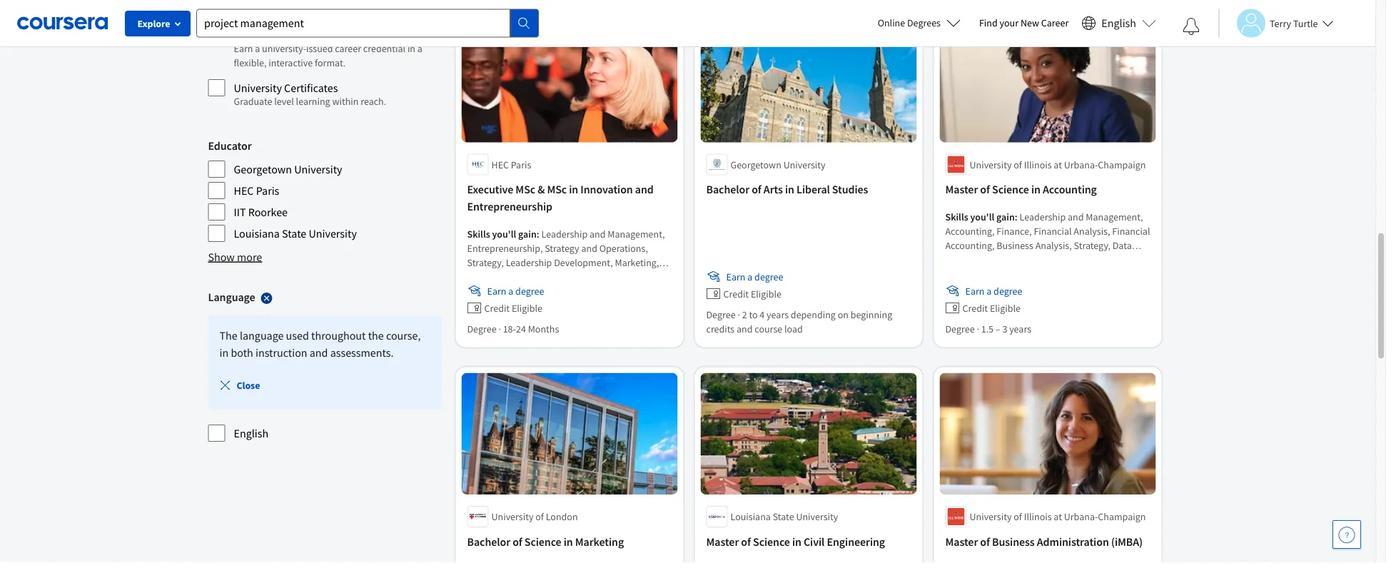 Task type: describe. For each thing, give the bounding box(es) containing it.
show more
[[208, 250, 262, 264]]

english inside button
[[1102, 16, 1136, 30]]

the
[[219, 329, 238, 343]]

university of illinois at urbana-champaign for in
[[970, 158, 1146, 171]]

iit roorkee
[[234, 205, 288, 219]]

on
[[838, 308, 849, 321]]

2 msc from the left
[[547, 183, 567, 197]]

help center image
[[1338, 526, 1356, 543]]

show
[[208, 250, 235, 264]]

of inside master of business administration (imba) "link"
[[980, 535, 990, 549]]

certificates for university certificates
[[284, 81, 338, 95]]

years for 4
[[767, 308, 789, 321]]

explore button
[[125, 11, 191, 36]]

degree · 1.5 – 3 years
[[945, 323, 1032, 335]]

credit eligible for master of science in accounting
[[963, 302, 1021, 315]]

· inside degree · 2 to 4 years depending on beginning credits and course load
[[738, 308, 740, 321]]

–
[[996, 323, 1000, 335]]

master for master of science in accounting
[[945, 183, 978, 197]]

find your new career
[[979, 16, 1069, 29]]

close button
[[214, 373, 266, 398]]

degree · 2 to 4 years depending on beginning credits and course load
[[706, 308, 892, 335]]

18-
[[503, 323, 516, 335]]

turtle
[[1293, 17, 1318, 30]]

innovation
[[581, 183, 633, 197]]

: for science
[[1015, 210, 1018, 223]]

and inside executive msc & msc in innovation and entrepreneurship
[[635, 183, 654, 197]]

master's
[[317, 4, 351, 17]]

bachelor of arts in liberal studies link
[[706, 181, 911, 198]]

louisiana inside educator group
[[234, 227, 280, 241]]

new
[[1021, 16, 1039, 29]]

1 msc from the left
[[516, 183, 535, 197]]

degree inside degree · 2 to 4 years depending on beginning credits and course load
[[706, 308, 736, 321]]

format.
[[315, 57, 346, 70]]

of inside "bachelor of science in marketing" link
[[513, 535, 522, 549]]

eligible for master of science in accounting
[[990, 302, 1021, 315]]

flexible,
[[234, 57, 267, 70]]

master of business administration (imba)
[[945, 535, 1143, 549]]

credit for executive msc & msc in innovation and entrepreneurship
[[484, 302, 510, 315]]

(imba)
[[1111, 535, 1143, 549]]

administration
[[1037, 535, 1109, 549]]

english button
[[1076, 0, 1162, 46]]

within
[[332, 95, 359, 108]]

executive
[[467, 183, 513, 197]]

marketing
[[575, 535, 624, 549]]

degree.
[[353, 4, 384, 17]]

english inside language 'group'
[[234, 426, 269, 441]]

1 horizontal spatial degree
[[755, 270, 783, 283]]

online
[[878, 16, 905, 29]]

at for in
[[1054, 158, 1062, 171]]

a right credential
[[417, 42, 422, 55]]

taking
[[356, 0, 382, 2]]

in left accounting
[[1031, 183, 1041, 197]]

earn inside earn career credentials while taking courses that count towards your master's degree.
[[234, 0, 253, 2]]

1.5
[[981, 323, 994, 335]]

at for administration
[[1054, 511, 1062, 523]]

paris inside educator group
[[256, 184, 279, 198]]

graduate for graduate certificates
[[234, 28, 278, 42]]

graduate certificates
[[234, 28, 334, 42]]

courses
[[384, 0, 416, 2]]

find your new career link
[[972, 14, 1076, 32]]

master of science in accounting
[[945, 183, 1097, 197]]

earn career credentials while taking courses that count towards your master's degree.
[[234, 0, 435, 17]]

you'll for executive
[[492, 228, 516, 240]]

earn for degree · 18-24 months
[[487, 285, 506, 298]]

years for 3
[[1009, 323, 1032, 335]]

degrees
[[907, 16, 941, 29]]

coursera image
[[17, 12, 108, 34]]

urbana- for accounting
[[1064, 158, 1098, 171]]

1 horizontal spatial your
[[1000, 16, 1019, 29]]

24
[[516, 323, 526, 335]]

champaign for (imba)
[[1098, 511, 1146, 523]]

career
[[1041, 16, 1069, 29]]

terry turtle button
[[1218, 9, 1334, 37]]

career inside earn career credentials while taking courses that count towards your master's degree.
[[255, 0, 281, 2]]

both
[[231, 346, 253, 360]]

entrepreneurship
[[467, 200, 552, 214]]

course,
[[386, 329, 421, 343]]

2
[[742, 308, 747, 321]]

arts
[[764, 183, 783, 197]]

the
[[368, 329, 384, 343]]

3
[[1002, 323, 1007, 335]]

beginning
[[851, 308, 892, 321]]

business
[[992, 535, 1035, 549]]

you'll for master
[[970, 210, 995, 223]]

science for civil
[[753, 535, 790, 549]]

master for master of business administration (imba)
[[945, 535, 978, 549]]

university of illinois at urbana-champaign for administration
[[970, 511, 1146, 523]]

graduate for graduate level learning within reach.
[[234, 95, 272, 108]]

while
[[332, 0, 354, 2]]

roorkee
[[248, 205, 288, 219]]

1 horizontal spatial georgetown university
[[731, 158, 826, 171]]

language
[[240, 329, 284, 343]]

terry turtle
[[1270, 17, 1318, 30]]

bachelor of arts in liberal studies
[[706, 183, 868, 197]]

degree for master of science in accounting
[[994, 285, 1022, 298]]

used
[[286, 329, 309, 343]]

throughout
[[311, 329, 366, 343]]

hec paris inside educator group
[[234, 184, 279, 198]]

earn a university-issued career credential in a flexible, interactive format.
[[234, 42, 422, 70]]

course
[[755, 323, 782, 335]]

1 horizontal spatial paris
[[511, 158, 531, 171]]

explore
[[137, 17, 170, 30]]

master of science in civil engineering
[[706, 535, 885, 549]]

master for master of science in civil engineering
[[706, 535, 739, 549]]

in inside executive msc & msc in innovation and entrepreneurship
[[569, 183, 578, 197]]

&
[[538, 183, 545, 197]]

count
[[234, 4, 258, 17]]

university of london
[[491, 511, 578, 523]]

graduate level learning within reach.
[[234, 95, 386, 108]]

civil
[[804, 535, 825, 549]]

1 horizontal spatial louisiana state university
[[731, 511, 838, 523]]

champaign for accounting
[[1098, 158, 1146, 171]]

and inside degree · 2 to 4 years depending on beginning credits and course load
[[737, 323, 753, 335]]

bachelor of science in marketing
[[467, 535, 624, 549]]

hec inside educator group
[[234, 184, 254, 198]]

online degrees button
[[866, 7, 972, 39]]

credentials
[[283, 0, 330, 2]]

master of science in civil engineering link
[[706, 533, 911, 551]]

and inside the language used throughout the course, in both instruction and assessments.
[[310, 346, 328, 360]]

show more button
[[208, 249, 262, 266]]

of inside master of science in civil engineering link
[[741, 535, 751, 549]]

iit
[[234, 205, 246, 219]]

close
[[237, 379, 260, 392]]



Task type: locate. For each thing, give the bounding box(es) containing it.
terry
[[1270, 17, 1291, 30]]

university certificates
[[234, 81, 338, 95]]

louisiana state university inside educator group
[[234, 227, 357, 241]]

0 horizontal spatial louisiana
[[234, 227, 280, 241]]

1 vertical spatial years
[[1009, 323, 1032, 335]]

in down london
[[564, 535, 573, 549]]

career up format.
[[335, 42, 361, 55]]

0 horizontal spatial paris
[[256, 184, 279, 198]]

2 horizontal spatial degree
[[994, 285, 1022, 298]]

english down close
[[234, 426, 269, 441]]

earn up the 2
[[726, 270, 746, 283]]

language
[[208, 290, 255, 304]]

at up master of science in accounting link at top
[[1054, 158, 1062, 171]]

msc right &
[[547, 183, 567, 197]]

0 horizontal spatial hec
[[234, 184, 254, 198]]

your right find
[[1000, 16, 1019, 29]]

2 vertical spatial and
[[310, 346, 328, 360]]

georgetown inside educator group
[[234, 162, 292, 177]]

1 horizontal spatial degree
[[706, 308, 736, 321]]

state inside educator group
[[282, 227, 306, 241]]

a up degree · 1.5 – 3 years
[[987, 285, 992, 298]]

degree
[[755, 270, 783, 283], [515, 285, 544, 298], [994, 285, 1022, 298]]

urbana- up administration
[[1064, 511, 1098, 523]]

earn up 1.5
[[965, 285, 985, 298]]

1 illinois from the top
[[1024, 158, 1052, 171]]

and down the 2
[[737, 323, 753, 335]]

1 vertical spatial skills
[[467, 228, 490, 240]]

credit eligible up the degree · 18-24 months
[[484, 302, 543, 315]]

graduate
[[234, 28, 278, 42], [234, 95, 272, 108]]

0 vertical spatial career
[[255, 0, 281, 2]]

skills you'll gain : for master
[[945, 210, 1020, 223]]

in right &
[[569, 183, 578, 197]]

0 horizontal spatial bachelor
[[467, 535, 510, 549]]

educator
[[208, 139, 252, 153]]

in down the 'the' at the bottom of the page
[[219, 346, 229, 360]]

1 vertical spatial career
[[335, 42, 361, 55]]

bachelor for bachelor of science in marketing
[[467, 535, 510, 549]]

career inside the earn a university-issued career credential in a flexible, interactive format.
[[335, 42, 361, 55]]

0 vertical spatial louisiana state university
[[234, 227, 357, 241]]

your inside earn career credentials while taking courses that count towards your master's degree.
[[296, 4, 315, 17]]

0 vertical spatial bachelor
[[706, 183, 750, 197]]

0 horizontal spatial credit
[[484, 302, 510, 315]]

credit for master of science in accounting
[[963, 302, 988, 315]]

state up master of science in civil engineering
[[773, 511, 794, 523]]

1 horizontal spatial credit eligible
[[723, 288, 782, 300]]

:
[[1015, 210, 1018, 223], [537, 228, 539, 240]]

1 vertical spatial louisiana state university
[[731, 511, 838, 523]]

in
[[408, 42, 415, 55], [569, 183, 578, 197], [785, 183, 794, 197], [1031, 183, 1041, 197], [219, 346, 229, 360], [564, 535, 573, 549], [792, 535, 802, 549]]

louisiana state university up master of science in civil engineering
[[731, 511, 838, 523]]

london
[[546, 511, 578, 523]]

1 horizontal spatial english
[[1102, 16, 1136, 30]]

0 vertical spatial graduate
[[234, 28, 278, 42]]

of inside 'bachelor of arts in liberal studies' link
[[752, 183, 761, 197]]

2 university of illinois at urbana-champaign from the top
[[970, 511, 1146, 523]]

0 horizontal spatial eligible
[[512, 302, 543, 315]]

: down entrepreneurship
[[537, 228, 539, 240]]

msc left &
[[516, 183, 535, 197]]

4
[[760, 308, 765, 321]]

and
[[635, 183, 654, 197], [737, 323, 753, 335], [310, 346, 328, 360]]

louisiana state university down roorkee
[[234, 227, 357, 241]]

0 vertical spatial urbana-
[[1064, 158, 1098, 171]]

graduate down count
[[234, 28, 278, 42]]

0 horizontal spatial skills
[[467, 228, 490, 240]]

0 horizontal spatial msc
[[516, 183, 535, 197]]

credit eligible for executive msc & msc in innovation and entrepreneurship
[[484, 302, 543, 315]]

0 vertical spatial skills you'll gain :
[[945, 210, 1020, 223]]

1 vertical spatial illinois
[[1024, 511, 1052, 523]]

science for accounting
[[992, 183, 1029, 197]]

at up master of business administration (imba) "link"
[[1054, 511, 1062, 523]]

months
[[528, 323, 559, 335]]

certificates for graduate certificates
[[280, 28, 334, 42]]

1 horizontal spatial :
[[1015, 210, 1018, 223]]

university of illinois at urbana-champaign up master of business administration (imba) "link"
[[970, 511, 1146, 523]]

degree · 18-24 months
[[467, 323, 559, 335]]

gain down master of science in accounting
[[997, 210, 1015, 223]]

1 horizontal spatial years
[[1009, 323, 1032, 335]]

master
[[945, 183, 978, 197], [706, 535, 739, 549], [945, 535, 978, 549]]

· for executive msc & msc in innovation and entrepreneurship
[[499, 323, 501, 335]]

1 vertical spatial :
[[537, 228, 539, 240]]

2 horizontal spatial ·
[[977, 323, 979, 335]]

0 horizontal spatial your
[[296, 4, 315, 17]]

eligible up 24
[[512, 302, 543, 315]]

2 illinois from the top
[[1024, 511, 1052, 523]]

depending
[[791, 308, 836, 321]]

eligible up 3
[[990, 302, 1021, 315]]

credits
[[706, 323, 735, 335]]

0 vertical spatial gain
[[997, 210, 1015, 223]]

executive msc & msc in innovation and entrepreneurship link
[[467, 181, 672, 215]]

1 vertical spatial state
[[773, 511, 794, 523]]

1 vertical spatial paris
[[256, 184, 279, 198]]

learning
[[296, 95, 330, 108]]

find
[[979, 16, 998, 29]]

hec up iit
[[234, 184, 254, 198]]

credential
[[363, 42, 406, 55]]

earn a degree for executive msc & msc in innovation and entrepreneurship
[[487, 285, 544, 298]]

0 vertical spatial :
[[1015, 210, 1018, 223]]

1 horizontal spatial hec
[[491, 158, 509, 171]]

years right 3
[[1009, 323, 1032, 335]]

university of illinois at urbana-champaign up master of science in accounting link at top
[[970, 158, 1146, 171]]

0 vertical spatial and
[[635, 183, 654, 197]]

credit eligible up to
[[723, 288, 782, 300]]

online degrees
[[878, 16, 941, 29]]

msc
[[516, 183, 535, 197], [547, 183, 567, 197]]

accounting
[[1043, 183, 1097, 197]]

hec paris up iit roorkee
[[234, 184, 279, 198]]

earn up 'flexible,' at the top of the page
[[234, 42, 253, 55]]

1 vertical spatial certificates
[[284, 81, 338, 95]]

0 vertical spatial skills
[[945, 210, 968, 223]]

0 vertical spatial louisiana
[[234, 227, 280, 241]]

earn a degree up to
[[726, 270, 783, 283]]

of inside master of science in accounting link
[[980, 183, 990, 197]]

earn a degree up the degree · 18-24 months
[[487, 285, 544, 298]]

to
[[749, 308, 758, 321]]

degree up the 4
[[755, 270, 783, 283]]

· for master of science in accounting
[[977, 323, 979, 335]]

hec paris up executive
[[491, 158, 531, 171]]

louisiana
[[234, 227, 280, 241], [731, 511, 771, 523]]

degree for executive msc & msc in innovation and entrepreneurship
[[467, 323, 497, 335]]

degree up credits
[[706, 308, 736, 321]]

reach.
[[361, 95, 386, 108]]

1 horizontal spatial msc
[[547, 183, 567, 197]]

language group
[[208, 289, 441, 443]]

illinois up master of business administration (imba)
[[1024, 511, 1052, 523]]

1 horizontal spatial skills
[[945, 210, 968, 223]]

english
[[1102, 16, 1136, 30], [234, 426, 269, 441]]

2 horizontal spatial and
[[737, 323, 753, 335]]

hec up executive
[[491, 158, 509, 171]]

0 horizontal spatial ·
[[499, 323, 501, 335]]

university
[[234, 81, 282, 95], [784, 158, 826, 171], [970, 158, 1012, 171], [294, 162, 342, 177], [309, 227, 357, 241], [491, 511, 534, 523], [796, 511, 838, 523], [970, 511, 1012, 523]]

0 horizontal spatial career
[[255, 0, 281, 2]]

0 horizontal spatial english
[[234, 426, 269, 441]]

paris up roorkee
[[256, 184, 279, 198]]

urbana- for (imba)
[[1064, 511, 1098, 523]]

skills down entrepreneurship
[[467, 228, 490, 240]]

certificates
[[280, 28, 334, 42], [284, 81, 338, 95]]

science for marketing
[[525, 535, 562, 549]]

: for &
[[537, 228, 539, 240]]

bachelor for bachelor of arts in liberal studies
[[706, 183, 750, 197]]

What do you want to learn? text field
[[196, 9, 510, 37]]

a for degree · 1.5 – 3 years
[[987, 285, 992, 298]]

georgetown university up arts at top
[[731, 158, 826, 171]]

1 vertical spatial you'll
[[492, 228, 516, 240]]

· left the 2
[[738, 308, 740, 321]]

university-
[[262, 42, 306, 55]]

0 horizontal spatial skills you'll gain :
[[467, 228, 541, 240]]

your down credentials
[[296, 4, 315, 17]]

1 vertical spatial bachelor
[[467, 535, 510, 549]]

the language used throughout the course, in both instruction and assessments.
[[219, 329, 421, 360]]

science down university of london
[[525, 535, 562, 549]]

assessments.
[[330, 346, 394, 360]]

0 horizontal spatial you'll
[[492, 228, 516, 240]]

1 horizontal spatial you'll
[[970, 210, 995, 223]]

credit up 18-
[[484, 302, 510, 315]]

0 vertical spatial at
[[1054, 158, 1062, 171]]

that
[[418, 0, 435, 2]]

georgetown up arts at top
[[731, 158, 782, 171]]

2 horizontal spatial eligible
[[990, 302, 1021, 315]]

0 horizontal spatial georgetown university
[[234, 162, 342, 177]]

skills for master of science in accounting
[[945, 210, 968, 223]]

you'll down entrepreneurship
[[492, 228, 516, 240]]

interactive
[[269, 57, 313, 70]]

instruction
[[256, 346, 307, 360]]

1 horizontal spatial earn a degree
[[726, 270, 783, 283]]

1 horizontal spatial state
[[773, 511, 794, 523]]

degree for master of science in accounting
[[945, 323, 975, 335]]

0 vertical spatial hec paris
[[491, 158, 531, 171]]

0 vertical spatial champaign
[[1098, 158, 1146, 171]]

eligible up the 4
[[751, 288, 782, 300]]

you'll
[[970, 210, 995, 223], [492, 228, 516, 240]]

0 vertical spatial certificates
[[280, 28, 334, 42]]

1 horizontal spatial hec paris
[[491, 158, 531, 171]]

skills down master of science in accounting
[[945, 210, 968, 223]]

1 horizontal spatial louisiana
[[731, 511, 771, 523]]

you'll down master of science in accounting
[[970, 210, 995, 223]]

in right arts at top
[[785, 183, 794, 197]]

years right the 4
[[767, 308, 789, 321]]

1 vertical spatial english
[[234, 426, 269, 441]]

1 vertical spatial university of illinois at urbana-champaign
[[970, 511, 1146, 523]]

None search field
[[196, 9, 539, 37]]

graduate left level in the left of the page
[[234, 95, 272, 108]]

louisiana down iit roorkee
[[234, 227, 280, 241]]

1 horizontal spatial georgetown
[[731, 158, 782, 171]]

illinois for in
[[1024, 158, 1052, 171]]

1 vertical spatial graduate
[[234, 95, 272, 108]]

0 horizontal spatial credit eligible
[[484, 302, 543, 315]]

skills for executive msc & msc in innovation and entrepreneurship
[[467, 228, 490, 240]]

engineering
[[827, 535, 885, 549]]

years inside degree · 2 to 4 years depending on beginning credits and course load
[[767, 308, 789, 321]]

paris up executive
[[511, 158, 531, 171]]

bachelor of science in marketing link
[[467, 533, 672, 551]]

master inside "link"
[[945, 535, 978, 549]]

hec paris
[[491, 158, 531, 171], [234, 184, 279, 198]]

executive msc & msc in innovation and entrepreneurship
[[467, 183, 654, 214]]

1 vertical spatial gain
[[518, 228, 537, 240]]

1 horizontal spatial skills you'll gain :
[[945, 210, 1020, 223]]

gain for science
[[997, 210, 1015, 223]]

degree for executive msc & msc in innovation and entrepreneurship
[[515, 285, 544, 298]]

bachelor down university of london
[[467, 535, 510, 549]]

degree up 3
[[994, 285, 1022, 298]]

0 vertical spatial years
[[767, 308, 789, 321]]

level
[[274, 95, 294, 108]]

· left 18-
[[499, 323, 501, 335]]

skills you'll gain : down entrepreneurship
[[467, 228, 541, 240]]

0 vertical spatial hec
[[491, 158, 509, 171]]

0 horizontal spatial and
[[310, 346, 328, 360]]

louisiana up master of science in civil engineering
[[731, 511, 771, 523]]

credit
[[723, 288, 749, 300], [484, 302, 510, 315], [963, 302, 988, 315]]

1 champaign from the top
[[1098, 158, 1146, 171]]

credit up 1.5
[[963, 302, 988, 315]]

earn a degree for master of science in accounting
[[965, 285, 1022, 298]]

0 horizontal spatial years
[[767, 308, 789, 321]]

master of science in accounting link
[[945, 181, 1150, 198]]

certificates down format.
[[284, 81, 338, 95]]

1 horizontal spatial ·
[[738, 308, 740, 321]]

earn up count
[[234, 0, 253, 2]]

illinois up master of science in accounting link at top
[[1024, 158, 1052, 171]]

science left accounting
[[992, 183, 1029, 197]]

career up the towards
[[255, 0, 281, 2]]

load
[[784, 323, 803, 335]]

2 horizontal spatial credit eligible
[[963, 302, 1021, 315]]

0 horizontal spatial louisiana state university
[[234, 227, 357, 241]]

1 horizontal spatial bachelor
[[706, 183, 750, 197]]

0 vertical spatial english
[[1102, 16, 1136, 30]]

0 vertical spatial illinois
[[1024, 158, 1052, 171]]

state down roorkee
[[282, 227, 306, 241]]

degree up 24
[[515, 285, 544, 298]]

1 horizontal spatial eligible
[[751, 288, 782, 300]]

2 horizontal spatial earn a degree
[[965, 285, 1022, 298]]

2 champaign from the top
[[1098, 511, 1146, 523]]

0 horizontal spatial earn a degree
[[487, 285, 544, 298]]

1 vertical spatial hec paris
[[234, 184, 279, 198]]

1 vertical spatial champaign
[[1098, 511, 1146, 523]]

0 horizontal spatial state
[[282, 227, 306, 241]]

illinois for administration
[[1024, 511, 1052, 523]]

in inside the earn a university-issued career credential in a flexible, interactive format.
[[408, 42, 415, 55]]

credit eligible
[[723, 288, 782, 300], [484, 302, 543, 315], [963, 302, 1021, 315]]

2 horizontal spatial credit
[[963, 302, 988, 315]]

georgetown down educator
[[234, 162, 292, 177]]

liberal
[[797, 183, 830, 197]]

1 horizontal spatial gain
[[997, 210, 1015, 223]]

eligible
[[751, 288, 782, 300], [512, 302, 543, 315], [990, 302, 1021, 315]]

certificates up interactive
[[280, 28, 334, 42]]

information about this filter group image
[[259, 290, 275, 307]]

english right career
[[1102, 16, 1136, 30]]

in right credential
[[408, 42, 415, 55]]

credit eligible up degree · 1.5 – 3 years
[[963, 302, 1021, 315]]

earn for degree · 1.5 – 3 years
[[965, 285, 985, 298]]

gain for &
[[518, 228, 537, 240]]

at
[[1054, 158, 1062, 171], [1054, 511, 1062, 523]]

your
[[296, 4, 315, 17], [1000, 16, 1019, 29]]

1 vertical spatial hec
[[234, 184, 254, 198]]

2 horizontal spatial science
[[992, 183, 1029, 197]]

champaign
[[1098, 158, 1146, 171], [1098, 511, 1146, 523]]

master of business administration (imba) link
[[945, 533, 1150, 551]]

2 at from the top
[[1054, 511, 1062, 523]]

earn up 18-
[[487, 285, 506, 298]]

hec
[[491, 158, 509, 171], [234, 184, 254, 198]]

georgetown university up roorkee
[[234, 162, 342, 177]]

a up 'flexible,' at the top of the page
[[255, 42, 260, 55]]

1 horizontal spatial credit
[[723, 288, 749, 300]]

1 university of illinois at urbana-champaign from the top
[[970, 158, 1146, 171]]

: down master of science in accounting
[[1015, 210, 1018, 223]]

0 horizontal spatial degree
[[467, 323, 497, 335]]

towards
[[260, 4, 294, 17]]

earn a degree
[[726, 270, 783, 283], [487, 285, 544, 298], [965, 285, 1022, 298]]

a for degree · 18-24 months
[[508, 285, 513, 298]]

a up to
[[748, 270, 753, 283]]

georgetown university
[[731, 158, 826, 171], [234, 162, 342, 177]]

0 horizontal spatial gain
[[518, 228, 537, 240]]

·
[[738, 308, 740, 321], [499, 323, 501, 335], [977, 323, 979, 335]]

in inside the language used throughout the course, in both instruction and assessments.
[[219, 346, 229, 360]]

credit up the 2
[[723, 288, 749, 300]]

· left 1.5
[[977, 323, 979, 335]]

and down throughout
[[310, 346, 328, 360]]

2 urbana- from the top
[[1064, 511, 1098, 523]]

2 graduate from the top
[[234, 95, 272, 108]]

1 graduate from the top
[[234, 28, 278, 42]]

earn a degree up –
[[965, 285, 1022, 298]]

gain
[[997, 210, 1015, 223], [518, 228, 537, 240]]

degree left 1.5
[[945, 323, 975, 335]]

georgetown university inside educator group
[[234, 162, 342, 177]]

educator group
[[208, 137, 441, 243]]

a up 18-
[[508, 285, 513, 298]]

show notifications image
[[1183, 18, 1200, 35]]

degree left 18-
[[467, 323, 497, 335]]

and right innovation
[[635, 183, 654, 197]]

earn inside the earn a university-issued career credential in a flexible, interactive format.
[[234, 42, 253, 55]]

in left civil
[[792, 535, 802, 549]]

georgetown
[[731, 158, 782, 171], [234, 162, 292, 177]]

1 urbana- from the top
[[1064, 158, 1098, 171]]

1 vertical spatial urbana-
[[1064, 511, 1098, 523]]

0 vertical spatial university of illinois at urbana-champaign
[[970, 158, 1146, 171]]

more
[[237, 250, 262, 264]]

0 vertical spatial you'll
[[970, 210, 995, 223]]

1 vertical spatial and
[[737, 323, 753, 335]]

skills you'll gain : for executive
[[467, 228, 541, 240]]

1 at from the top
[[1054, 158, 1062, 171]]

earn for degree · 2 to 4 years depending on beginning credits and course load
[[726, 270, 746, 283]]

gain down entrepreneurship
[[518, 228, 537, 240]]

skills you'll gain : down master of science in accounting
[[945, 210, 1020, 223]]

0 horizontal spatial hec paris
[[234, 184, 279, 198]]

bachelor left arts at top
[[706, 183, 750, 197]]

studies
[[832, 183, 868, 197]]

science left civil
[[753, 535, 790, 549]]

urbana- up accounting
[[1064, 158, 1098, 171]]

0 horizontal spatial science
[[525, 535, 562, 549]]

a
[[255, 42, 260, 55], [417, 42, 422, 55], [748, 270, 753, 283], [508, 285, 513, 298], [987, 285, 992, 298]]

eligible for executive msc & msc in innovation and entrepreneurship
[[512, 302, 543, 315]]

a for degree · 2 to 4 years depending on beginning credits and course load
[[748, 270, 753, 283]]



Task type: vqa. For each thing, say whether or not it's contained in the screenshot.
THE LANGUAGE USED THROUGHOUT THE COURSE, IN BOTH INSTRUCTION AND ASSESSMENTS.
yes



